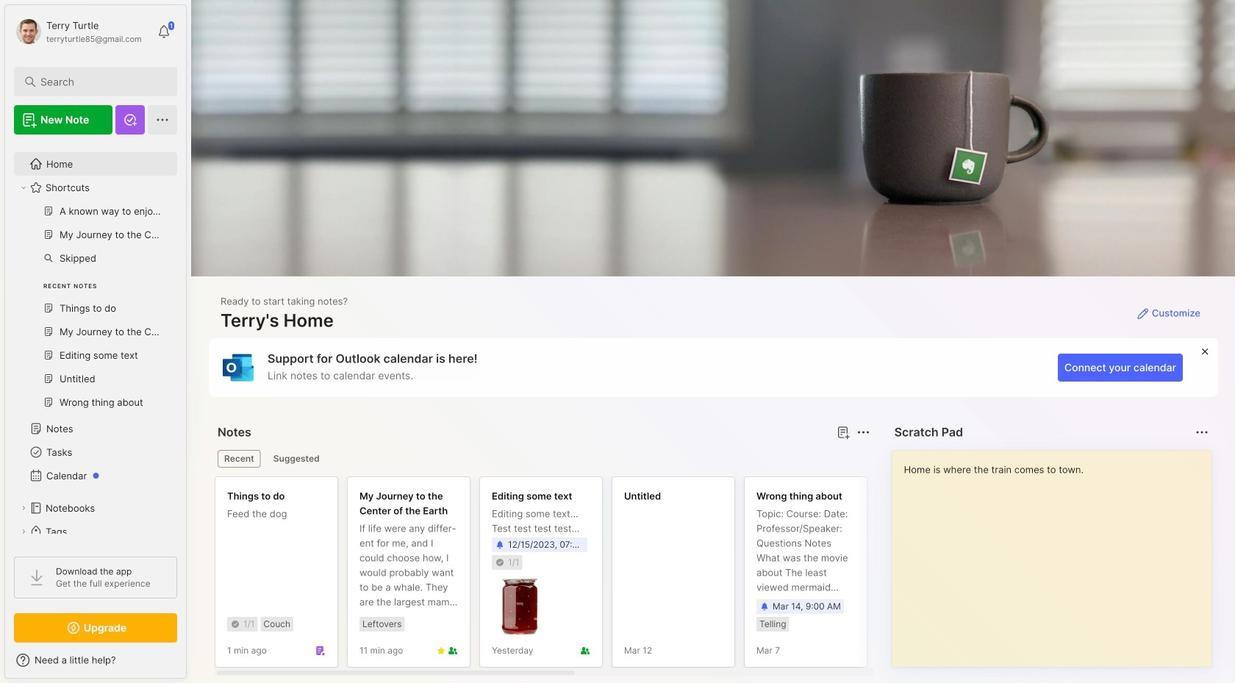 Task type: vqa. For each thing, say whether or not it's contained in the screenshot.
tenth CELL from the top of the page
no



Task type: describe. For each thing, give the bounding box(es) containing it.
expand notebooks image
[[19, 504, 28, 513]]

more actions image
[[1194, 424, 1212, 441]]

main element
[[0, 0, 191, 683]]

Search text field
[[40, 75, 158, 89]]

click to collapse image
[[186, 656, 197, 674]]

none search field inside main element
[[40, 73, 158, 90]]

expand tags image
[[19, 527, 28, 536]]

more actions image
[[855, 424, 873, 441]]

2 more actions field from the left
[[1192, 422, 1213, 443]]

WHAT'S NEW field
[[5, 649, 186, 672]]



Task type: locate. For each thing, give the bounding box(es) containing it.
group inside tree
[[14, 199, 168, 423]]

tree
[[5, 143, 186, 600]]

0 horizontal spatial tab
[[218, 450, 261, 468]]

thumbnail image
[[492, 579, 548, 635]]

tree inside main element
[[5, 143, 186, 600]]

1 horizontal spatial more actions field
[[1192, 422, 1213, 443]]

Start writing… text field
[[905, 451, 1212, 655]]

row group
[[215, 477, 1236, 677]]

1 more actions field from the left
[[854, 422, 874, 443]]

0 horizontal spatial more actions field
[[854, 422, 874, 443]]

More actions field
[[854, 422, 874, 443], [1192, 422, 1213, 443]]

Account field
[[14, 17, 142, 46]]

None search field
[[40, 73, 158, 90]]

2 tab from the left
[[267, 450, 326, 468]]

group
[[14, 199, 168, 423]]

1 horizontal spatial tab
[[267, 450, 326, 468]]

tab list
[[218, 450, 869, 468]]

tab
[[218, 450, 261, 468], [267, 450, 326, 468]]

1 tab from the left
[[218, 450, 261, 468]]



